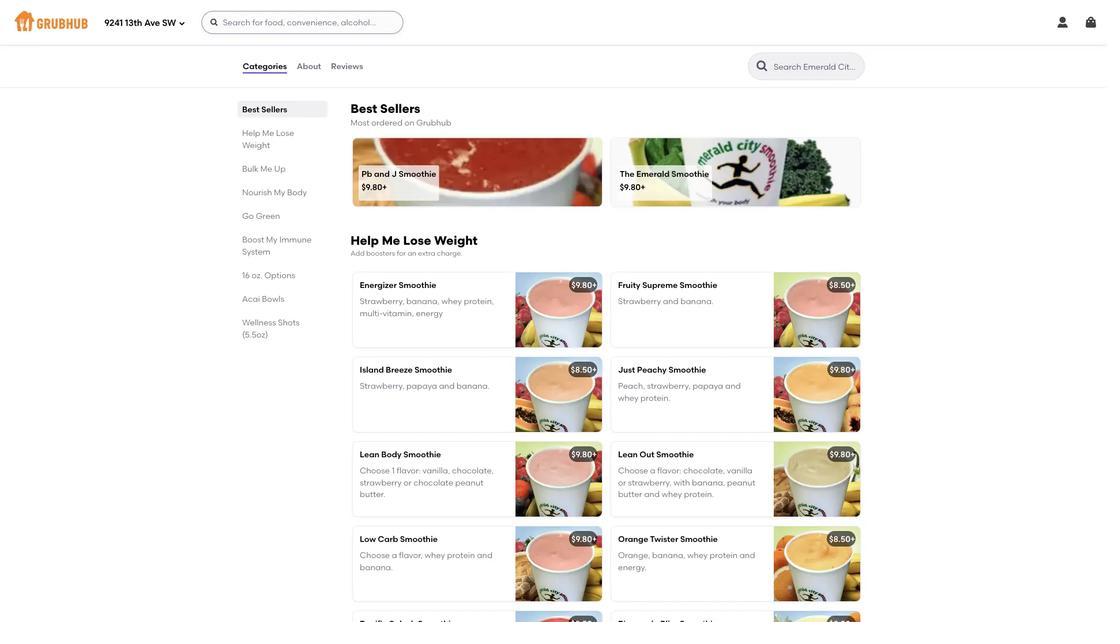 Task type: vqa. For each thing, say whether or not it's contained in the screenshot.
J
yes



Task type: describe. For each thing, give the bounding box(es) containing it.
or inside choose a flavor: chocolate, vanilla or strawberry, with banana, peanut butter and whey protein.
[[618, 478, 626, 488]]

and inside choose a flavor: chocolate, vanilla or strawberry, with banana, peanut butter and whey protein.
[[644, 490, 660, 500]]

acai bowls
[[242, 294, 284, 304]]

bulk me up
[[242, 164, 286, 174]]

peanut inside choose 1 flavor: vanilla, chocolate, strawberry or chocolate peanut butter.
[[455, 478, 484, 488]]

boost my immune system
[[242, 235, 312, 257]]

$9.80 inside the pb and j smoothie $9.80 +
[[362, 182, 382, 192]]

acai bowls tab
[[242, 293, 323, 305]]

pickup
[[380, 17, 403, 25]]

choose a flavor: chocolate, vanilla or strawberry, with banana, peanut butter and whey protein.
[[618, 466, 756, 500]]

flavor,
[[399, 551, 423, 561]]

just
[[618, 365, 635, 375]]

fruity supreme smoothie
[[618, 280, 718, 290]]

min inside delivery 35–50 min
[[296, 27, 308, 35]]

chocolate, inside choose a flavor: chocolate, vanilla or strawberry, with banana, peanut butter and whey protein.
[[684, 466, 725, 476]]

lose for help me lose weight add boosters for an extra charge.
[[403, 233, 431, 248]]

butter
[[618, 490, 642, 500]]

strawberry, inside peach, strawberry, papaya and whey protein.
[[647, 382, 691, 391]]

$9.80 + for orange, banana, whey protein and energy.
[[572, 535, 597, 545]]

low
[[360, 535, 376, 545]]

pickup 6.4 mi • 10–20 min
[[361, 17, 422, 35]]

lean for lean out smoothie
[[618, 450, 638, 460]]

orange, banana, whey protein and energy.
[[618, 551, 755, 573]]

chocolate
[[414, 478, 453, 488]]

1 horizontal spatial banana.
[[457, 382, 490, 391]]

just peachy smoothie image
[[774, 357, 861, 432]]

0 vertical spatial banana.
[[681, 297, 714, 307]]

smoothie up strawberry, banana, whey protein, multi-vitamin, energy
[[399, 280, 436, 290]]

energizer
[[360, 280, 397, 290]]

strawberry and banana.
[[618, 297, 714, 307]]

flavor: for or
[[397, 466, 421, 476]]

smoothie for orange twister smoothie
[[680, 535, 718, 545]]

1 horizontal spatial svg image
[[1056, 16, 1070, 29]]

strawberry, banana, whey protein, multi-vitamin, energy
[[360, 297, 494, 318]]

extra
[[418, 249, 435, 258]]

carb
[[378, 535, 398, 545]]

about
[[297, 61, 321, 71]]

$9.80 for choose a flavor, whey protein and banana.
[[572, 535, 592, 545]]

lean out smoothie image
[[774, 442, 861, 517]]

and inside peach, strawberry, papaya and whey protein.
[[725, 382, 741, 391]]

and inside orange, banana, whey protein and energy.
[[740, 551, 755, 561]]

energy
[[416, 308, 443, 318]]

island breeze smoothie
[[360, 365, 452, 375]]

pacific splash smoothie image
[[516, 612, 602, 623]]

flavor: for strawberry,
[[658, 466, 682, 476]]

Search Emerald City Smoothie search field
[[773, 61, 861, 72]]

help for help me lose weight
[[242, 128, 260, 138]]

go green tab
[[242, 210, 323, 222]]

weight for help me lose weight
[[242, 140, 270, 150]]

smoothie for lean body smoothie
[[404, 450, 441, 460]]

butter.
[[360, 490, 386, 500]]

banana, for orange twister smoothie
[[652, 551, 686, 561]]

energy.
[[618, 563, 647, 573]]

choose for body
[[360, 466, 390, 476]]

me for bulk me up
[[260, 164, 272, 174]]

best sellers most ordered on grubhub
[[351, 102, 452, 128]]

orange twister smoothie image
[[774, 527, 861, 602]]

green
[[256, 211, 280, 221]]

charge.
[[437, 249, 463, 258]]

strawberry
[[360, 478, 402, 488]]

smoothie for lean out smoothie
[[657, 450, 694, 460]]

$8.50 for strawberry and banana.
[[830, 280, 851, 290]]

go
[[242, 211, 254, 221]]

help me lose weight tab
[[242, 127, 323, 151]]

with
[[674, 478, 690, 488]]

1
[[392, 466, 395, 476]]

categories button
[[242, 46, 288, 87]]

boost
[[242, 235, 264, 245]]

out
[[640, 450, 655, 460]]

add
[[351, 249, 365, 258]]

island
[[360, 365, 384, 375]]

help me lose weight add boosters for an extra charge.
[[351, 233, 478, 258]]

9241
[[104, 18, 123, 28]]

on
[[405, 118, 415, 128]]

peach, strawberry, papaya and whey protein.
[[618, 382, 741, 403]]

peachy
[[637, 365, 667, 375]]

mi
[[373, 27, 381, 35]]

bulk
[[242, 164, 259, 174]]

orange twister smoothie
[[618, 535, 718, 545]]

$8.50 + for strawberry and banana.
[[830, 280, 856, 290]]

j
[[392, 169, 397, 179]]

orange,
[[618, 551, 650, 561]]

+ for choose a flavor: chocolate, vanilla or strawberry, with banana, peanut butter and whey protein.
[[851, 450, 856, 460]]

help me lose weight
[[242, 128, 294, 150]]

vitamin,
[[383, 308, 414, 318]]

choose for out
[[618, 466, 648, 476]]

emerald
[[637, 169, 670, 179]]

peanut inside choose a flavor: chocolate, vanilla or strawberry, with banana, peanut butter and whey protein.
[[727, 478, 756, 488]]

for
[[397, 249, 406, 258]]

best for best sellers most ordered on grubhub
[[351, 102, 377, 116]]

smoothie for the emerald smoothie $9.80 +
[[672, 169, 709, 179]]

lean body smoothie image
[[516, 442, 602, 517]]

oz.
[[252, 271, 263, 280]]

a for flavor:
[[650, 466, 656, 476]]

+ for strawberry, papaya and banana.
[[592, 365, 597, 375]]

wellness shots (5.5oz)
[[242, 318, 300, 340]]

search icon image
[[756, 59, 769, 73]]

16
[[242, 271, 250, 280]]

go green
[[242, 211, 280, 221]]

1 papaya from the left
[[407, 382, 437, 391]]

protein. inside choose a flavor: chocolate, vanilla or strawberry, with banana, peanut butter and whey protein.
[[684, 490, 714, 500]]

vanilla
[[727, 466, 753, 476]]

whey inside choose a flavor, whey protein and banana.
[[425, 551, 445, 561]]

option group containing delivery 35–50 min
[[242, 12, 440, 41]]

reviews
[[331, 61, 363, 71]]

(5.5oz)
[[242, 330, 268, 340]]

whey inside peach, strawberry, papaya and whey protein.
[[618, 393, 639, 403]]

pineapple bliss smoothie image
[[774, 612, 861, 623]]

choose 1 flavor: vanilla, chocolate, strawberry or chocolate peanut butter.
[[360, 466, 494, 500]]

island breeze smoothie image
[[516, 357, 602, 432]]

sellers for best sellers most ordered on grubhub
[[380, 102, 420, 116]]

$9.80 for strawberry, banana, whey protein, multi-vitamin, energy
[[572, 280, 592, 290]]

reviews button
[[331, 46, 364, 87]]

sellers for best sellers
[[261, 104, 287, 114]]

nourish my body
[[242, 188, 307, 197]]

0 horizontal spatial svg image
[[178, 20, 185, 27]]

ave
[[144, 18, 160, 28]]

and inside choose a flavor, whey protein and banana.
[[477, 551, 493, 561]]

ordered
[[371, 118, 403, 128]]

strawberry, for energizer
[[360, 297, 405, 307]]

1 vertical spatial body
[[381, 450, 402, 460]]

choose a flavor, whey protein and banana.
[[360, 551, 493, 573]]

$9.80 + for choose a flavor: chocolate, vanilla or strawberry, with banana, peanut butter and whey protein.
[[572, 450, 597, 460]]



Task type: locate. For each thing, give the bounding box(es) containing it.
$9.80 +
[[572, 280, 597, 290], [830, 365, 856, 375], [572, 450, 597, 460], [830, 450, 856, 460], [572, 535, 597, 545]]

me left up
[[260, 164, 272, 174]]

and inside the pb and j smoothie $9.80 +
[[374, 169, 390, 179]]

sellers
[[380, 102, 420, 116], [261, 104, 287, 114]]

up
[[274, 164, 286, 174]]

choose up strawberry
[[360, 466, 390, 476]]

choose inside choose a flavor, whey protein and banana.
[[360, 551, 390, 561]]

banana, for energizer smoothie
[[407, 297, 440, 307]]

1 min from the left
[[296, 27, 308, 35]]

banana. inside choose a flavor, whey protein and banana.
[[360, 563, 393, 573]]

boost my immune system tab
[[242, 234, 323, 258]]

smoothie for just peachy smoothie
[[669, 365, 706, 375]]

choose down out
[[618, 466, 648, 476]]

$8.50
[[830, 280, 851, 290], [571, 365, 592, 375], [830, 535, 851, 545]]

acai
[[242, 294, 260, 304]]

wellness shots (5.5oz) tab
[[242, 317, 323, 341]]

banana, up energy
[[407, 297, 440, 307]]

1 vertical spatial protein.
[[684, 490, 714, 500]]

min down delivery
[[296, 27, 308, 35]]

1 horizontal spatial peanut
[[727, 478, 756, 488]]

me down best sellers
[[262, 128, 274, 138]]

banana, inside orange, banana, whey protein and energy.
[[652, 551, 686, 561]]

+ for choose a flavor, whey protein and banana.
[[592, 535, 597, 545]]

smoothie inside the pb and j smoothie $9.80 +
[[399, 169, 436, 179]]

strawberry, down just peachy smoothie
[[647, 382, 691, 391]]

0 vertical spatial my
[[274, 188, 285, 197]]

1 vertical spatial $8.50 +
[[571, 365, 597, 375]]

sellers up help me lose weight
[[261, 104, 287, 114]]

0 horizontal spatial lose
[[276, 128, 294, 138]]

smoothie for fruity supreme smoothie
[[680, 280, 718, 290]]

protein. inside peach, strawberry, papaya and whey protein.
[[641, 393, 671, 403]]

1 horizontal spatial lose
[[403, 233, 431, 248]]

1 vertical spatial strawberry,
[[360, 382, 405, 391]]

$9.80 + for strawberry and banana.
[[572, 280, 597, 290]]

1 vertical spatial banana,
[[692, 478, 725, 488]]

1 horizontal spatial weight
[[434, 233, 478, 248]]

chocolate, inside choose 1 flavor: vanilla, chocolate, strawberry or chocolate peanut butter.
[[452, 466, 494, 476]]

option group
[[242, 12, 440, 41]]

weight up bulk at left top
[[242, 140, 270, 150]]

0 vertical spatial a
[[650, 466, 656, 476]]

papaya
[[407, 382, 437, 391], [693, 382, 724, 391]]

lean up strawberry
[[360, 450, 380, 460]]

my inside nourish my body tab
[[274, 188, 285, 197]]

smoothie right j
[[399, 169, 436, 179]]

•
[[384, 27, 386, 35]]

0 horizontal spatial min
[[296, 27, 308, 35]]

1 vertical spatial weight
[[434, 233, 478, 248]]

best up most
[[351, 102, 377, 116]]

0 vertical spatial me
[[262, 128, 274, 138]]

1 lean from the left
[[360, 450, 380, 460]]

1 vertical spatial a
[[392, 551, 397, 561]]

0 vertical spatial strawberry,
[[360, 297, 405, 307]]

lean left out
[[618, 450, 638, 460]]

10–20
[[389, 27, 408, 35]]

1 vertical spatial my
[[266, 235, 277, 245]]

or inside choose 1 flavor: vanilla, chocolate, strawberry or chocolate peanut butter.
[[404, 478, 412, 488]]

1 horizontal spatial lean
[[618, 450, 638, 460]]

peanut right the chocolate on the bottom of the page
[[455, 478, 484, 488]]

0 vertical spatial banana,
[[407, 297, 440, 307]]

banana, right with
[[692, 478, 725, 488]]

strawberry, inside choose a flavor: chocolate, vanilla or strawberry, with banana, peanut butter and whey protein.
[[628, 478, 672, 488]]

papaya down just peachy smoothie
[[693, 382, 724, 391]]

sellers inside tab
[[261, 104, 287, 114]]

smoothie right out
[[657, 450, 694, 460]]

$8.50 for strawberry, papaya and banana.
[[571, 365, 592, 375]]

chocolate,
[[452, 466, 494, 476], [684, 466, 725, 476]]

1 horizontal spatial a
[[650, 466, 656, 476]]

delivery
[[277, 17, 305, 25]]

whey down peach,
[[618, 393, 639, 403]]

+ for peach, strawberry, papaya and whey protein.
[[851, 365, 856, 375]]

strawberry, for island
[[360, 382, 405, 391]]

body down bulk me up tab
[[287, 188, 307, 197]]

1 horizontal spatial sellers
[[380, 102, 420, 116]]

2 peanut from the left
[[727, 478, 756, 488]]

most
[[351, 118, 370, 128]]

0 horizontal spatial protein
[[447, 551, 475, 561]]

protein inside orange, banana, whey protein and energy.
[[710, 551, 738, 561]]

2 strawberry, from the top
[[360, 382, 405, 391]]

nourish my body tab
[[242, 186, 323, 198]]

0 horizontal spatial flavor:
[[397, 466, 421, 476]]

lose up an
[[403, 233, 431, 248]]

and
[[374, 169, 390, 179], [663, 297, 679, 307], [439, 382, 455, 391], [725, 382, 741, 391], [644, 490, 660, 500], [477, 551, 493, 561], [740, 551, 755, 561]]

my for boost
[[266, 235, 277, 245]]

whey up energy
[[442, 297, 462, 307]]

protein
[[447, 551, 475, 561], [710, 551, 738, 561]]

lose inside help me lose weight
[[276, 128, 294, 138]]

help inside help me lose weight
[[242, 128, 260, 138]]

1 horizontal spatial chocolate,
[[684, 466, 725, 476]]

1 protein from the left
[[447, 551, 475, 561]]

or
[[404, 478, 412, 488], [618, 478, 626, 488]]

0 vertical spatial strawberry,
[[647, 382, 691, 391]]

$9.80 for peach, strawberry, papaya and whey protein.
[[830, 365, 851, 375]]

1 horizontal spatial protein.
[[684, 490, 714, 500]]

twister
[[650, 535, 679, 545]]

peanut down vanilla
[[727, 478, 756, 488]]

banana, inside choose a flavor: chocolate, vanilla or strawberry, with banana, peanut butter and whey protein.
[[692, 478, 725, 488]]

6.4
[[361, 27, 371, 35]]

flavor:
[[397, 466, 421, 476], [658, 466, 682, 476]]

a left flavor,
[[392, 551, 397, 561]]

0 horizontal spatial papaya
[[407, 382, 437, 391]]

sellers up on at the top
[[380, 102, 420, 116]]

1 horizontal spatial body
[[381, 450, 402, 460]]

1 vertical spatial me
[[260, 164, 272, 174]]

2 vertical spatial me
[[382, 233, 400, 248]]

0 vertical spatial lose
[[276, 128, 294, 138]]

0 horizontal spatial help
[[242, 128, 260, 138]]

0 vertical spatial body
[[287, 188, 307, 197]]

1 horizontal spatial best
[[351, 102, 377, 116]]

shots
[[278, 318, 300, 328]]

nourish
[[242, 188, 272, 197]]

best sellers tab
[[242, 103, 323, 115]]

$9.80 for choose a flavor: chocolate, vanilla or strawberry, with banana, peanut butter and whey protein.
[[830, 450, 851, 460]]

protein. down with
[[684, 490, 714, 500]]

lose down best sellers tab
[[276, 128, 294, 138]]

2 vertical spatial $8.50
[[830, 535, 851, 545]]

bulk me up tab
[[242, 163, 323, 175]]

choose inside choose 1 flavor: vanilla, chocolate, strawberry or chocolate peanut butter.
[[360, 466, 390, 476]]

whey inside orange, banana, whey protein and energy.
[[688, 551, 708, 561]]

pb and j smoothie $9.80 +
[[362, 169, 436, 192]]

smoothie up orange, banana, whey protein and energy.
[[680, 535, 718, 545]]

0 horizontal spatial body
[[287, 188, 307, 197]]

svg image
[[1056, 16, 1070, 29], [178, 20, 185, 27]]

1 horizontal spatial or
[[618, 478, 626, 488]]

protein inside choose a flavor, whey protein and banana.
[[447, 551, 475, 561]]

me for help me lose weight
[[262, 128, 274, 138]]

strawberry, up multi- on the left of the page
[[360, 297, 405, 307]]

min inside pickup 6.4 mi • 10–20 min
[[409, 27, 422, 35]]

immune
[[279, 235, 312, 245]]

min
[[296, 27, 308, 35], [409, 27, 422, 35]]

just peachy smoothie
[[618, 365, 706, 375]]

+ inside the pb and j smoothie $9.80 +
[[382, 182, 387, 192]]

me for help me lose weight add boosters for an extra charge.
[[382, 233, 400, 248]]

1 peanut from the left
[[455, 478, 484, 488]]

0 horizontal spatial banana,
[[407, 297, 440, 307]]

2 vertical spatial banana,
[[652, 551, 686, 561]]

best for best sellers
[[242, 104, 260, 114]]

a inside choose a flavor, whey protein and banana.
[[392, 551, 397, 561]]

me inside help me lose weight
[[262, 128, 274, 138]]

whey right flavor,
[[425, 551, 445, 561]]

2 flavor: from the left
[[658, 466, 682, 476]]

my inside boost my immune system
[[266, 235, 277, 245]]

2 protein from the left
[[710, 551, 738, 561]]

energizer smoothie
[[360, 280, 436, 290]]

flavor: inside choose a flavor: chocolate, vanilla or strawberry, with banana, peanut butter and whey protein.
[[658, 466, 682, 476]]

best inside tab
[[242, 104, 260, 114]]

smoothie inside the emerald smoothie $9.80 +
[[672, 169, 709, 179]]

fruity
[[618, 280, 641, 290]]

papaya inside peach, strawberry, papaya and whey protein.
[[693, 382, 724, 391]]

2 papaya from the left
[[693, 382, 724, 391]]

0 horizontal spatial weight
[[242, 140, 270, 150]]

categories
[[243, 61, 287, 71]]

13th
[[125, 18, 142, 28]]

0 horizontal spatial svg image
[[210, 18, 219, 27]]

1 or from the left
[[404, 478, 412, 488]]

1 vertical spatial strawberry,
[[628, 478, 672, 488]]

best
[[351, 102, 377, 116], [242, 104, 260, 114]]

2 or from the left
[[618, 478, 626, 488]]

1 strawberry, from the top
[[360, 297, 405, 307]]

body
[[287, 188, 307, 197], [381, 450, 402, 460]]

whey down orange twister smoothie
[[688, 551, 708, 561]]

help
[[242, 128, 260, 138], [351, 233, 379, 248]]

strawberry
[[618, 297, 661, 307]]

strawberry, papaya and banana.
[[360, 382, 490, 391]]

0 horizontal spatial chocolate,
[[452, 466, 494, 476]]

2 horizontal spatial banana,
[[692, 478, 725, 488]]

smoothie for low carb smoothie
[[400, 535, 438, 545]]

best inside best sellers most ordered on grubhub
[[351, 102, 377, 116]]

help down best sellers
[[242, 128, 260, 138]]

1 horizontal spatial banana,
[[652, 551, 686, 561]]

1 vertical spatial help
[[351, 233, 379, 248]]

chocolate, up with
[[684, 466, 725, 476]]

a inside choose a flavor: chocolate, vanilla or strawberry, with banana, peanut butter and whey protein.
[[650, 466, 656, 476]]

$9.80 inside the emerald smoothie $9.80 +
[[620, 182, 641, 192]]

whey down with
[[662, 490, 682, 500]]

1 horizontal spatial min
[[409, 27, 422, 35]]

1 flavor: from the left
[[397, 466, 421, 476]]

options
[[264, 271, 295, 280]]

about button
[[296, 46, 322, 87]]

1 horizontal spatial svg image
[[1084, 16, 1098, 29]]

$8.50 +
[[830, 280, 856, 290], [571, 365, 597, 375], [830, 535, 856, 545]]

0 horizontal spatial banana.
[[360, 563, 393, 573]]

chocolate, right vanilla, on the left bottom of the page
[[452, 466, 494, 476]]

help inside help me lose weight add boosters for an extra charge.
[[351, 233, 379, 248]]

or left the chocolate on the bottom of the page
[[404, 478, 412, 488]]

$8.50 + for orange, banana, whey protein and energy.
[[830, 535, 856, 545]]

lean for lean body smoothie
[[360, 450, 380, 460]]

help up add
[[351, 233, 379, 248]]

me inside help me lose weight add boosters for an extra charge.
[[382, 233, 400, 248]]

my right 'nourish'
[[274, 188, 285, 197]]

Search for food, convenience, alcohol... search field
[[202, 11, 403, 34]]

lean
[[360, 450, 380, 460], [618, 450, 638, 460]]

lose inside help me lose weight add boosters for an extra charge.
[[403, 233, 431, 248]]

peach,
[[618, 382, 645, 391]]

smoothie up flavor,
[[400, 535, 438, 545]]

+ for strawberry, banana, whey protein, multi-vitamin, energy
[[592, 280, 597, 290]]

protein,
[[464, 297, 494, 307]]

svg image
[[1084, 16, 1098, 29], [210, 18, 219, 27]]

choose down low
[[360, 551, 390, 561]]

the emerald smoothie $9.80 +
[[620, 169, 709, 192]]

9241 13th ave sw
[[104, 18, 176, 28]]

weight
[[242, 140, 270, 150], [434, 233, 478, 248]]

1 horizontal spatial flavor:
[[658, 466, 682, 476]]

strawberry, inside strawberry, banana, whey protein, multi-vitamin, energy
[[360, 297, 405, 307]]

best up help me lose weight
[[242, 104, 260, 114]]

0 vertical spatial weight
[[242, 140, 270, 150]]

low carb smoothie image
[[516, 527, 602, 602]]

energizer smoothie image
[[516, 273, 602, 348]]

0 horizontal spatial or
[[404, 478, 412, 488]]

banana, down orange twister smoothie
[[652, 551, 686, 561]]

choose for carb
[[360, 551, 390, 561]]

multi-
[[360, 308, 383, 318]]

smoothie up strawberry and banana.
[[680, 280, 718, 290]]

banana.
[[681, 297, 714, 307], [457, 382, 490, 391], [360, 563, 393, 573]]

weight for help me lose weight add boosters for an extra charge.
[[434, 233, 478, 248]]

smoothie for island breeze smoothie
[[415, 365, 452, 375]]

1 vertical spatial $8.50
[[571, 365, 592, 375]]

strawberry, up butter
[[628, 478, 672, 488]]

my for nourish
[[274, 188, 285, 197]]

papaya down island breeze smoothie
[[407, 382, 437, 391]]

flavor: inside choose 1 flavor: vanilla, chocolate, strawberry or chocolate peanut butter.
[[397, 466, 421, 476]]

2 horizontal spatial banana.
[[681, 297, 714, 307]]

boosters
[[366, 249, 395, 258]]

me up boosters
[[382, 233, 400, 248]]

lean out smoothie
[[618, 450, 694, 460]]

smoothie right emerald
[[672, 169, 709, 179]]

system
[[242, 247, 271, 257]]

16 oz. options
[[242, 271, 295, 280]]

weight up charge.
[[434, 233, 478, 248]]

protein.
[[641, 393, 671, 403], [684, 490, 714, 500]]

1 vertical spatial banana.
[[457, 382, 490, 391]]

choose
[[360, 466, 390, 476], [618, 466, 648, 476], [360, 551, 390, 561]]

+ for strawberry and banana.
[[851, 280, 856, 290]]

2 lean from the left
[[618, 450, 638, 460]]

help for help me lose weight add boosters for an extra charge.
[[351, 233, 379, 248]]

body up 1
[[381, 450, 402, 460]]

0 vertical spatial protein.
[[641, 393, 671, 403]]

0 horizontal spatial sellers
[[261, 104, 287, 114]]

35–50
[[274, 27, 294, 35]]

$8.50 + for strawberry, papaya and banana.
[[571, 365, 597, 375]]

1 horizontal spatial protein
[[710, 551, 738, 561]]

$9.80 for choose 1 flavor: vanilla, chocolate, strawberry or chocolate peanut butter.
[[572, 450, 592, 460]]

my
[[274, 188, 285, 197], [266, 235, 277, 245]]

0 horizontal spatial best
[[242, 104, 260, 114]]

smoothie up peach, strawberry, papaya and whey protein. at the right bottom
[[669, 365, 706, 375]]

1 horizontal spatial papaya
[[693, 382, 724, 391]]

2 vertical spatial $8.50 +
[[830, 535, 856, 545]]

main navigation navigation
[[0, 0, 1107, 45]]

a down lean out smoothie
[[650, 466, 656, 476]]

2 min from the left
[[409, 27, 422, 35]]

+ for orange, banana, whey protein and energy.
[[851, 535, 856, 545]]

strawberry,
[[647, 382, 691, 391], [628, 478, 672, 488]]

or up butter
[[618, 478, 626, 488]]

$9.80
[[362, 182, 382, 192], [620, 182, 641, 192], [572, 280, 592, 290], [830, 365, 851, 375], [572, 450, 592, 460], [830, 450, 851, 460], [572, 535, 592, 545]]

supreme
[[643, 280, 678, 290]]

+ for choose 1 flavor: vanilla, chocolate, strawberry or chocolate peanut butter.
[[592, 450, 597, 460]]

1 vertical spatial lose
[[403, 233, 431, 248]]

sw
[[162, 18, 176, 28]]

the
[[620, 169, 635, 179]]

min right 10–20
[[409, 27, 422, 35]]

delivery 35–50 min
[[274, 17, 308, 35]]

vanilla,
[[423, 466, 450, 476]]

me inside bulk me up tab
[[260, 164, 272, 174]]

2 chocolate, from the left
[[684, 466, 725, 476]]

grubhub
[[416, 118, 452, 128]]

orange
[[618, 535, 648, 545]]

0 horizontal spatial a
[[392, 551, 397, 561]]

smoothie up vanilla, on the left bottom of the page
[[404, 450, 441, 460]]

0 horizontal spatial protein.
[[641, 393, 671, 403]]

strawberry, down island
[[360, 382, 405, 391]]

whey inside choose a flavor: chocolate, vanilla or strawberry, with banana, peanut butter and whey protein.
[[662, 490, 682, 500]]

flavor: up with
[[658, 466, 682, 476]]

best sellers
[[242, 104, 287, 114]]

fruity supreme smoothie image
[[774, 273, 861, 348]]

weight inside help me lose weight add boosters for an extra charge.
[[434, 233, 478, 248]]

2 vertical spatial banana.
[[360, 563, 393, 573]]

whey inside strawberry, banana, whey protein, multi-vitamin, energy
[[442, 297, 462, 307]]

16 oz. options tab
[[242, 269, 323, 282]]

$8.50 for orange, banana, whey protein and energy.
[[830, 535, 851, 545]]

banana, inside strawberry, banana, whey protein, multi-vitamin, energy
[[407, 297, 440, 307]]

0 vertical spatial help
[[242, 128, 260, 138]]

0 horizontal spatial peanut
[[455, 478, 484, 488]]

breeze
[[386, 365, 413, 375]]

wellness
[[242, 318, 276, 328]]

+ inside the emerald smoothie $9.80 +
[[641, 182, 646, 192]]

0 horizontal spatial lean
[[360, 450, 380, 460]]

protein. down peach,
[[641, 393, 671, 403]]

1 chocolate, from the left
[[452, 466, 494, 476]]

flavor: right 1
[[397, 466, 421, 476]]

1 horizontal spatial help
[[351, 233, 379, 248]]

choose inside choose a flavor: chocolate, vanilla or strawberry, with banana, peanut butter and whey protein.
[[618, 466, 648, 476]]

my right the boost at the top
[[266, 235, 277, 245]]

lean body smoothie
[[360, 450, 441, 460]]

smoothie up strawberry, papaya and banana.
[[415, 365, 452, 375]]

0 vertical spatial $8.50 +
[[830, 280, 856, 290]]

weight inside help me lose weight
[[242, 140, 270, 150]]

a for flavor,
[[392, 551, 397, 561]]

sellers inside best sellers most ordered on grubhub
[[380, 102, 420, 116]]

bowls
[[262, 294, 284, 304]]

lose for help me lose weight
[[276, 128, 294, 138]]

0 vertical spatial $8.50
[[830, 280, 851, 290]]

smoothie
[[399, 169, 436, 179], [672, 169, 709, 179], [399, 280, 436, 290], [680, 280, 718, 290], [415, 365, 452, 375], [669, 365, 706, 375], [404, 450, 441, 460], [657, 450, 694, 460], [400, 535, 438, 545], [680, 535, 718, 545]]

low carb smoothie
[[360, 535, 438, 545]]

whey
[[442, 297, 462, 307], [618, 393, 639, 403], [662, 490, 682, 500], [425, 551, 445, 561], [688, 551, 708, 561]]

body inside tab
[[287, 188, 307, 197]]



